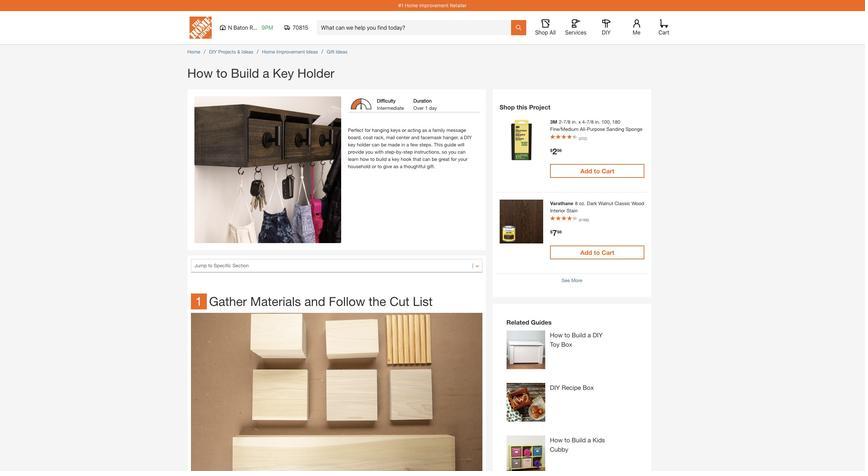 Task type: locate. For each thing, give the bounding box(es) containing it.
can down will
[[458, 149, 466, 155]]

home for home improvement ideas
[[262, 49, 275, 55]]

or
[[402, 127, 406, 133], [372, 163, 376, 169]]

0 horizontal spatial be
[[381, 142, 387, 148]]

how inside how to build a diy toy box
[[550, 331, 563, 339]]

$ for 7
[[551, 229, 553, 234]]

1 vertical spatial add to cart button
[[551, 246, 645, 260]]

and left the follow
[[305, 294, 326, 309]]

in. left 'x' at the top
[[572, 119, 577, 125]]

as up facemask
[[422, 127, 427, 133]]

0 vertical spatial add to cart button
[[551, 164, 645, 178]]

fine/medium
[[551, 126, 579, 132]]

$ for 2
[[551, 148, 553, 153]]

1 $ from the top
[[551, 148, 553, 153]]

98 inside "$ 7 98"
[[557, 229, 562, 234]]

can down instructions,
[[423, 156, 431, 162]]

2 horizontal spatial can
[[458, 149, 466, 155]]

shop left this
[[500, 103, 515, 111]]

98 inside the $ 2 98
[[557, 148, 562, 153]]

1 vertical spatial add
[[581, 249, 593, 256]]

day
[[429, 105, 437, 111]]

to
[[216, 66, 228, 81], [371, 156, 375, 162], [378, 163, 382, 169], [594, 167, 600, 175], [594, 249, 600, 256], [208, 263, 213, 268], [565, 331, 570, 339], [565, 436, 570, 444]]

retailer
[[450, 2, 467, 8]]

1 vertical spatial and
[[305, 294, 326, 309]]

services button
[[565, 19, 587, 36]]

how for how to build a diy toy box
[[550, 331, 563, 339]]

key down board,
[[348, 142, 356, 148]]

wood
[[632, 200, 645, 206]]

hanger,
[[443, 134, 459, 140]]

add to cart
[[581, 167, 615, 175], [581, 249, 615, 256]]

1 ideas from the left
[[242, 49, 253, 55]]

0 vertical spatial improvement
[[420, 2, 449, 8]]

improvement left retailer
[[420, 2, 449, 8]]

2 add to cart from the top
[[581, 249, 615, 256]]

7/8 up fine/medium
[[564, 119, 571, 125]]

#1 home improvement retailer
[[399, 2, 467, 8]]

1 vertical spatial build
[[572, 331, 586, 339]]

how up 'cubby'
[[550, 436, 563, 444]]

1 add to cart button from the top
[[551, 164, 645, 178]]

more
[[572, 277, 583, 283]]

home right #1
[[405, 2, 418, 8]]

shop left all
[[535, 29, 548, 36]]

1 horizontal spatial box
[[583, 384, 594, 392]]

thoughtful
[[404, 163, 426, 169]]

give
[[383, 163, 392, 169]]

improvement
[[420, 2, 449, 8], [277, 49, 305, 55]]

$ down interior
[[551, 229, 553, 234]]

in.
[[572, 119, 577, 125], [595, 119, 601, 125]]

diy for diy projects & ideas
[[209, 49, 217, 55]]

What can we help you find today? search field
[[321, 20, 511, 35]]

1 add from the top
[[581, 167, 593, 175]]

1 horizontal spatial or
[[402, 127, 406, 133]]

1 horizontal spatial home
[[262, 49, 275, 55]]

0 vertical spatial and
[[411, 134, 420, 140]]

home up how to build a key holder
[[262, 49, 275, 55]]

how up 'toy'
[[550, 331, 563, 339]]

diy inside perfect for hanging keys or acting as a family message board, coat rack, mail center and facemask hanger, a diy key holder can be made in a few steps. this guide will provide you with step-by-step instructions, so you can learn how to build a key hook that can be great for your household or to give as a thoughtful gift.
[[464, 134, 472, 140]]

( down 'x' at the top
[[579, 136, 580, 141]]

kids
[[593, 436, 605, 444]]

2 98 from the top
[[557, 229, 562, 234]]

98 down fine/medium
[[557, 148, 562, 153]]

diy button
[[596, 19, 618, 36]]

you down guide
[[449, 149, 457, 155]]

or down build
[[372, 163, 376, 169]]

improvement up key
[[277, 49, 305, 55]]

you up how
[[366, 149, 373, 155]]

2 vertical spatial build
[[572, 436, 586, 444]]

walnut
[[599, 200, 614, 206]]

0 horizontal spatial 1
[[195, 294, 202, 309]]

duration over 1 day
[[414, 98, 437, 111]]

shop
[[535, 29, 548, 36], [500, 103, 515, 111]]

center
[[397, 134, 410, 140]]

various sizes of wood lay on a table. image
[[191, 313, 483, 471]]

1 vertical spatial for
[[451, 156, 457, 162]]

ideas right the & on the left of page
[[242, 49, 253, 55]]

add to cart button for 2
[[551, 164, 645, 178]]

0 vertical spatial add to cart
[[581, 167, 615, 175]]

jump to specific section button
[[191, 259, 483, 273]]

1 horizontal spatial 1
[[425, 105, 428, 111]]

1 left gather
[[195, 294, 202, 309]]

( down oz. at the top
[[579, 218, 580, 222]]

2 vertical spatial can
[[423, 156, 431, 162]]

$ inside the $ 2 98
[[551, 148, 553, 153]]

0 horizontal spatial )
[[586, 136, 587, 141]]

be down rack,
[[381, 142, 387, 148]]

1 add to cart from the top
[[581, 167, 615, 175]]

a
[[263, 66, 269, 81], [429, 127, 431, 133], [460, 134, 463, 140], [407, 142, 409, 148], [388, 156, 391, 162], [400, 163, 403, 169], [588, 331, 591, 339], [588, 436, 591, 444]]

98 down interior
[[557, 229, 562, 234]]

specific
[[214, 263, 231, 268]]

perfect for hanging keys or acting as a family message board, coat rack, mail center and facemask hanger, a diy key holder can be made in a few steps. this guide will provide you with step-by-step instructions, so you can learn how to build a key hook that can be great for your household or to give as a thoughtful gift.
[[348, 127, 472, 169]]

0 horizontal spatial key
[[348, 142, 356, 148]]

related guides
[[507, 319, 552, 326]]

see more
[[562, 277, 583, 283]]

build for key
[[231, 66, 259, 81]]

dark
[[587, 200, 597, 206]]

$ 2 98
[[551, 147, 562, 156]]

0 vertical spatial as
[[422, 127, 427, 133]]

or up center
[[402, 127, 406, 133]]

home down the home depot logo
[[187, 49, 200, 55]]

1 vertical spatial )
[[589, 218, 589, 222]]

baton
[[234, 25, 248, 31]]

interior
[[551, 208, 566, 214]]

1 vertical spatial $
[[551, 229, 553, 234]]

build for kids
[[572, 436, 586, 444]]

2 $ from the top
[[551, 229, 553, 234]]

0 vertical spatial 1
[[425, 105, 428, 111]]

2 add from the top
[[581, 249, 593, 256]]

box right 'toy'
[[562, 341, 573, 348]]

family
[[433, 127, 445, 133]]

0 vertical spatial 98
[[557, 148, 562, 153]]

1 left the day on the top
[[425, 105, 428, 111]]

with
[[375, 149, 384, 155]]

how for how to build a key holder
[[187, 66, 213, 81]]

how to build a kids cubby image
[[507, 436, 545, 471]]

0 vertical spatial build
[[231, 66, 259, 81]]

0 vertical spatial (
[[579, 136, 580, 141]]

how
[[187, 66, 213, 81], [550, 331, 563, 339], [550, 436, 563, 444]]

1 ( from the top
[[579, 136, 580, 141]]

2 add to cart button from the top
[[551, 246, 645, 260]]

98 for 2
[[557, 148, 562, 153]]

0 horizontal spatial home
[[187, 49, 200, 55]]

toy
[[550, 341, 560, 348]]

build inside how to build a diy toy box
[[572, 331, 586, 339]]

build
[[231, 66, 259, 81], [572, 331, 586, 339], [572, 436, 586, 444]]

diy inside how to build a diy toy box
[[593, 331, 603, 339]]

( for 7
[[579, 218, 580, 222]]

how down the home link
[[187, 66, 213, 81]]

home improvement ideas
[[262, 49, 318, 55]]

cut
[[390, 294, 410, 309]]

252
[[580, 136, 586, 141]]

in. up the purpose
[[595, 119, 601, 125]]

be up gift.
[[432, 156, 437, 162]]

how inside how to build a kids cubby
[[550, 436, 563, 444]]

add
[[581, 167, 593, 175], [581, 249, 593, 256]]

3 ideas from the left
[[336, 49, 348, 55]]

keys
[[391, 127, 401, 133]]

)
[[586, 136, 587, 141], [589, 218, 589, 222]]

board,
[[348, 134, 362, 140]]

) for 7
[[589, 218, 589, 222]]

2 you from the left
[[449, 149, 457, 155]]

$ down fine/medium
[[551, 148, 553, 153]]

for
[[365, 127, 371, 133], [451, 156, 457, 162]]

over
[[414, 105, 424, 111]]

0 horizontal spatial can
[[372, 142, 380, 148]]

and up the few
[[411, 134, 420, 140]]

diy inside 'button'
[[602, 29, 611, 36]]

1 vertical spatial or
[[372, 163, 376, 169]]

7/8
[[564, 119, 571, 125], [587, 119, 594, 125]]

recipe
[[562, 384, 581, 392]]

add for 2
[[581, 167, 593, 175]]

ideas right gift
[[336, 49, 348, 55]]

1 vertical spatial cart
[[602, 167, 615, 175]]

0 vertical spatial cart
[[659, 29, 670, 36]]

0 vertical spatial shop
[[535, 29, 548, 36]]

2 vertical spatial how
[[550, 436, 563, 444]]

0 horizontal spatial box
[[562, 341, 573, 348]]

guide
[[444, 142, 456, 148]]

how to build a diy toy box image
[[507, 331, 545, 369]]

1 horizontal spatial improvement
[[420, 2, 449, 8]]

70815
[[293, 25, 308, 31]]

how
[[360, 156, 369, 162]]

cart for 2
[[602, 167, 615, 175]]

1 vertical spatial add to cart
[[581, 249, 615, 256]]

0 vertical spatial add
[[581, 167, 593, 175]]

as right give
[[394, 163, 399, 169]]

7/8 up the purpose
[[587, 119, 594, 125]]

shop for shop this project
[[500, 103, 515, 111]]

1 98 from the top
[[557, 148, 562, 153]]

can
[[372, 142, 380, 148], [458, 149, 466, 155], [423, 156, 431, 162]]

1 vertical spatial 1
[[195, 294, 202, 309]]

ideas
[[242, 49, 253, 55], [306, 49, 318, 55], [336, 49, 348, 55]]

a inside how to build a kids cubby
[[588, 436, 591, 444]]

0 vertical spatial how
[[187, 66, 213, 81]]

1 vertical spatial improvement
[[277, 49, 305, 55]]

ideas left gift
[[306, 49, 318, 55]]

98
[[557, 148, 562, 153], [557, 229, 562, 234]]

1 horizontal spatial be
[[432, 156, 437, 162]]

$ inside "$ 7 98"
[[551, 229, 553, 234]]

0 vertical spatial $
[[551, 148, 553, 153]]

for up coat
[[365, 127, 371, 133]]

how to build a kids cubby
[[550, 436, 605, 453]]

a finished diy hey holder hung on a wall. image
[[194, 96, 341, 243]]

1
[[425, 105, 428, 111], [195, 294, 202, 309]]

holder
[[357, 142, 371, 148]]

1 vertical spatial 98
[[557, 229, 562, 234]]

0 horizontal spatial as
[[394, 163, 399, 169]]

2-7/8 in. x 4-7/8 in. 100, 180 fine/medium all-purpose sanding sponge
[[551, 119, 643, 132]]

) down all-
[[586, 136, 587, 141]]

1 vertical spatial key
[[392, 156, 400, 162]]

0 horizontal spatial shop
[[500, 103, 515, 111]]

be
[[381, 142, 387, 148], [432, 156, 437, 162]]

cubby
[[550, 446, 569, 453]]

shop inside button
[[535, 29, 548, 36]]

2 7/8 from the left
[[587, 119, 594, 125]]

box
[[562, 341, 573, 348], [583, 384, 594, 392]]

0 horizontal spatial you
[[366, 149, 373, 155]]

1 horizontal spatial shop
[[535, 29, 548, 36]]

can up with
[[372, 142, 380, 148]]

1 inside duration over 1 day
[[425, 105, 428, 111]]

add up oz. at the top
[[581, 167, 593, 175]]

add to cart for 2
[[581, 167, 615, 175]]

0 horizontal spatial for
[[365, 127, 371, 133]]

cart
[[659, 29, 670, 36], [602, 167, 615, 175], [602, 249, 615, 256]]

1 vertical spatial shop
[[500, 103, 515, 111]]

1 vertical spatial (
[[579, 218, 580, 222]]

2 ( from the top
[[579, 218, 580, 222]]

key down by-
[[392, 156, 400, 162]]

provide
[[348, 149, 364, 155]]

box right recipe
[[583, 384, 594, 392]]

1 horizontal spatial )
[[589, 218, 589, 222]]

1 horizontal spatial 7/8
[[587, 119, 594, 125]]

0 horizontal spatial or
[[372, 163, 376, 169]]

8 oz. dark walnut classic wood interior stain
[[551, 200, 645, 214]]

0 vertical spatial )
[[586, 136, 587, 141]]

2 horizontal spatial ideas
[[336, 49, 348, 55]]

0 horizontal spatial in.
[[572, 119, 577, 125]]

0 horizontal spatial improvement
[[277, 49, 305, 55]]

0 vertical spatial key
[[348, 142, 356, 148]]

for left your
[[451, 156, 457, 162]]

1 horizontal spatial key
[[392, 156, 400, 162]]

) down 8 oz. dark walnut classic wood interior stain
[[589, 218, 589, 222]]

shop for shop all
[[535, 29, 548, 36]]

build inside how to build a kids cubby
[[572, 436, 586, 444]]

0 vertical spatial box
[[562, 341, 573, 348]]

project
[[529, 103, 551, 111]]

you
[[366, 149, 373, 155], [449, 149, 457, 155]]

1 horizontal spatial you
[[449, 149, 457, 155]]

follow
[[329, 294, 365, 309]]

1 vertical spatial how
[[550, 331, 563, 339]]

1 horizontal spatial in.
[[595, 119, 601, 125]]

1 you from the left
[[366, 149, 373, 155]]

steps.
[[420, 142, 433, 148]]

add up more
[[581, 249, 593, 256]]

add to cart for 7
[[581, 249, 615, 256]]

1 horizontal spatial ideas
[[306, 49, 318, 55]]

0 horizontal spatial ideas
[[242, 49, 253, 55]]

n baton rouge
[[228, 25, 266, 31]]

0 horizontal spatial 7/8
[[564, 119, 571, 125]]

shop all button
[[535, 19, 557, 36]]

1 horizontal spatial and
[[411, 134, 420, 140]]

2 vertical spatial cart
[[602, 249, 615, 256]]

home
[[405, 2, 418, 8], [187, 49, 200, 55], [262, 49, 275, 55]]

add to cart button for 7
[[551, 246, 645, 260]]

add to cart button
[[551, 164, 645, 178], [551, 246, 645, 260]]



Task type: vqa. For each thing, say whether or not it's contained in the screenshot.
Difficulty at the left of page
yes



Task type: describe. For each thing, give the bounding box(es) containing it.
in
[[402, 142, 405, 148]]

how to build a diy toy box link
[[507, 331, 610, 376]]

all-
[[580, 126, 587, 132]]

gather materials and follow the cut list
[[209, 294, 433, 309]]

1 in. from the left
[[572, 119, 577, 125]]

diy for diy recipe box
[[550, 384, 560, 392]]

#1
[[399, 2, 404, 8]]

so
[[442, 149, 447, 155]]

70815 button
[[285, 24, 308, 31]]

few
[[411, 142, 418, 148]]

section
[[233, 263, 249, 268]]

add for 7
[[581, 249, 593, 256]]

how for how to build a kids cubby
[[550, 436, 563, 444]]

100,
[[602, 119, 611, 125]]

to inside how to build a kids cubby
[[565, 436, 570, 444]]

related
[[507, 319, 530, 326]]

made
[[388, 142, 400, 148]]

1 vertical spatial can
[[458, 149, 466, 155]]

holder
[[298, 66, 335, 81]]

step-
[[385, 149, 396, 155]]

) for 2
[[586, 136, 587, 141]]

that
[[413, 156, 421, 162]]

1 vertical spatial be
[[432, 156, 437, 162]]

rouge
[[250, 25, 266, 31]]

facemask
[[421, 134, 442, 140]]

diy recipe box image
[[507, 383, 545, 422]]

diy projects & ideas link
[[209, 49, 253, 55]]

how to build a diy toy box
[[550, 331, 603, 348]]

1 vertical spatial box
[[583, 384, 594, 392]]

2
[[553, 147, 557, 156]]

mail
[[386, 134, 395, 140]]

0 horizontal spatial and
[[305, 294, 326, 309]]

1 horizontal spatial can
[[423, 156, 431, 162]]

intermediate
[[377, 105, 404, 111]]

key
[[273, 66, 294, 81]]

n
[[228, 25, 232, 31]]

home for the home link
[[187, 49, 200, 55]]

( 4186 )
[[579, 218, 589, 222]]

instructions,
[[414, 149, 441, 155]]

household
[[348, 163, 371, 169]]

2 in. from the left
[[595, 119, 601, 125]]

duration
[[414, 98, 432, 103]]

1 horizontal spatial for
[[451, 156, 457, 162]]

0 vertical spatial or
[[402, 127, 406, 133]]

gift ideas link
[[327, 49, 348, 55]]

difficulty
[[377, 98, 396, 103]]

see
[[562, 277, 570, 283]]

build
[[376, 156, 387, 162]]

0 vertical spatial be
[[381, 142, 387, 148]]

materials
[[250, 294, 301, 309]]

1 vertical spatial as
[[394, 163, 399, 169]]

me
[[633, 29, 641, 36]]

9pm
[[262, 25, 273, 31]]

jump
[[195, 263, 207, 268]]

180
[[613, 119, 621, 125]]

shop this project
[[500, 103, 551, 111]]

8
[[575, 200, 578, 206]]

a inside how to build a diy toy box
[[588, 331, 591, 339]]

&
[[237, 49, 240, 55]]

diy projects & ideas
[[209, 49, 253, 55]]

learn
[[348, 156, 359, 162]]

oz.
[[579, 200, 586, 206]]

how to build a key holder
[[187, 66, 335, 81]]

guides
[[531, 319, 552, 326]]

gather
[[209, 294, 247, 309]]

8 oz. dark walnut classic wood interior stain image
[[500, 200, 544, 243]]

the home depot logo image
[[190, 17, 212, 39]]

stain
[[567, 208, 578, 214]]

coat
[[363, 134, 373, 140]]

perfect
[[348, 127, 364, 133]]

this
[[434, 142, 443, 148]]

0 vertical spatial can
[[372, 142, 380, 148]]

and inside perfect for hanging keys or acting as a family message board, coat rack, mail center and facemask hanger, a diy key holder can be made in a few steps. this guide will provide you with step-by-step instructions, so you can learn how to build a key hook that can be great for your household or to give as a thoughtful gift.
[[411, 134, 420, 140]]

2-7/8 in. x 4-7/8 in. 100, 180 fine/medium all-purpose sanding sponge image
[[500, 118, 544, 162]]

diy for diy
[[602, 29, 611, 36]]

cart for 7
[[602, 249, 615, 256]]

home improvement ideas link
[[262, 49, 318, 55]]

shop all
[[535, 29, 556, 36]]

gift
[[327, 49, 335, 55]]

difficulty intermediate
[[377, 98, 404, 111]]

gift ideas
[[327, 49, 348, 55]]

box inside how to build a diy toy box
[[562, 341, 573, 348]]

home link
[[187, 49, 200, 55]]

great
[[439, 156, 450, 162]]

to inside how to build a diy toy box
[[565, 331, 570, 339]]

diy recipe box link
[[507, 383, 610, 429]]

sanding
[[607, 126, 625, 132]]

cart inside cart link
[[659, 29, 670, 36]]

services
[[565, 29, 587, 36]]

2 horizontal spatial home
[[405, 2, 418, 8]]

1 horizontal spatial as
[[422, 127, 427, 133]]

rack,
[[374, 134, 385, 140]]

hook
[[401, 156, 412, 162]]

hanging
[[372, 127, 389, 133]]

list
[[413, 294, 433, 309]]

to inside button
[[208, 263, 213, 268]]

2 ideas from the left
[[306, 49, 318, 55]]

98 for 7
[[557, 229, 562, 234]]

acting
[[408, 127, 421, 133]]

all
[[550, 29, 556, 36]]

x
[[579, 119, 581, 125]]

2-
[[559, 119, 564, 125]]

3m
[[551, 119, 558, 125]]

build for diy
[[572, 331, 586, 339]]

how to build a kids cubby link
[[507, 436, 610, 471]]

1 7/8 from the left
[[564, 119, 571, 125]]

sponge
[[626, 126, 643, 132]]

0 vertical spatial for
[[365, 127, 371, 133]]

( for 2
[[579, 136, 580, 141]]



